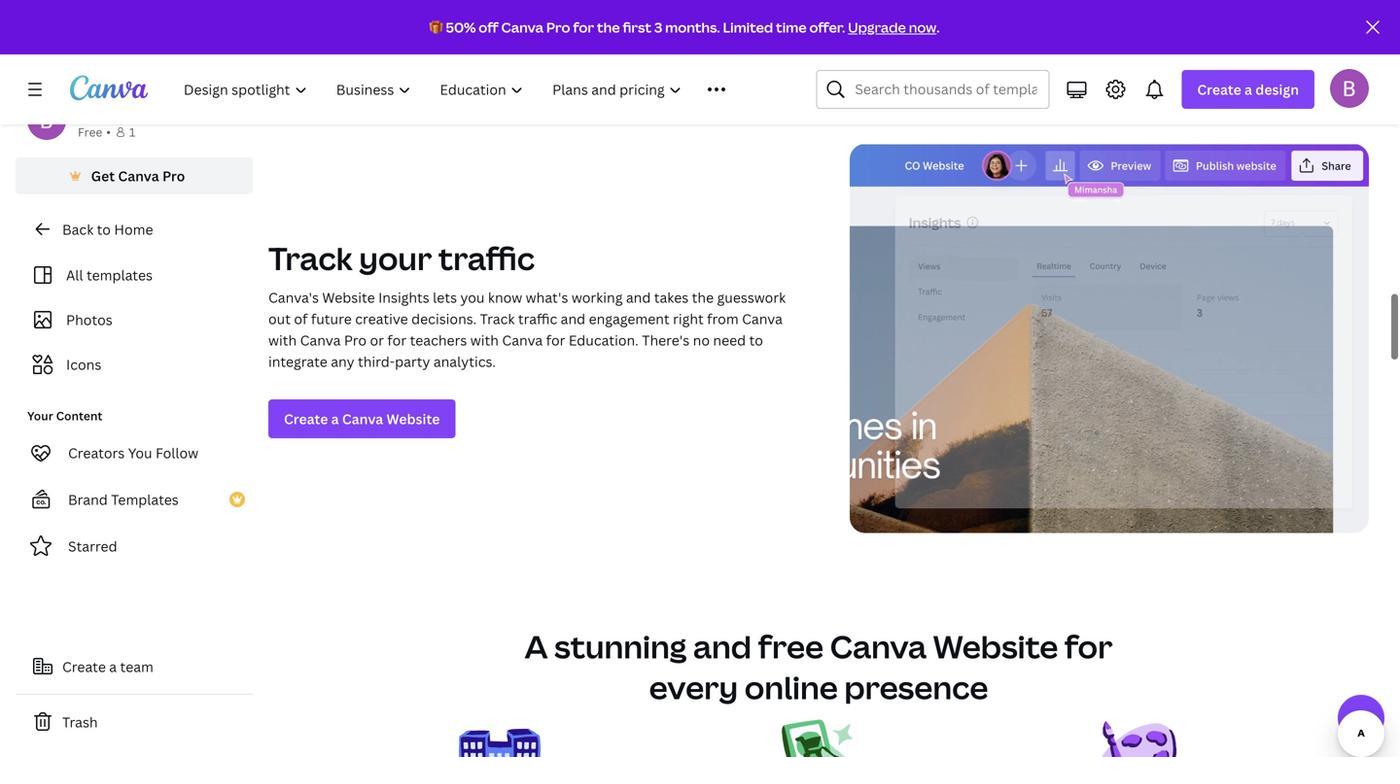 Task type: describe. For each thing, give the bounding box(es) containing it.
off
[[479, 18, 498, 36]]

no
[[693, 331, 710, 350]]

canva down guesswork
[[742, 310, 783, 328]]

trash
[[62, 713, 98, 732]]

free •
[[78, 124, 111, 140]]

what's
[[526, 288, 568, 307]]

first
[[623, 18, 651, 36]]

a inside create a team button
[[109, 658, 117, 676]]

create for right create a canva website link
[[865, 15, 909, 33]]

offer.
[[809, 18, 845, 36]]

canva inside a stunning and free canva website for every online presence
[[830, 626, 927, 668]]

icons link
[[27, 346, 241, 383]]

canva down third- on the left of the page
[[342, 410, 383, 428]]

stunning
[[554, 626, 687, 668]]

website inside track your traffic canva's website insights lets you know what's working and takes the guesswork out of future creative decisions. track traffic and engagement right from canva with canva pro or for teachers with canva for education. there's no need to integrate any third-party analytics.
[[322, 288, 375, 307]]

canva's
[[268, 288, 319, 307]]

takes
[[654, 288, 689, 307]]

for entrepreneurs image
[[459, 720, 541, 757]]

time
[[776, 18, 807, 36]]

design
[[1256, 80, 1299, 99]]

starred link
[[16, 527, 253, 566]]

0 vertical spatial to
[[97, 220, 111, 239]]

team
[[120, 658, 154, 676]]

teachers
[[410, 331, 467, 350]]

integrate
[[268, 353, 327, 371]]

education.
[[569, 331, 639, 350]]

0 horizontal spatial the
[[597, 18, 620, 36]]

🎁
[[429, 18, 443, 36]]

1 horizontal spatial create a canva website link
[[850, 5, 1037, 43]]

0 horizontal spatial track
[[268, 237, 353, 280]]

out
[[268, 310, 291, 328]]

brand templates link
[[16, 480, 253, 519]]

3
[[654, 18, 662, 36]]

0 horizontal spatial create a canva website
[[284, 410, 440, 428]]

photos link
[[27, 301, 241, 338]]

50%
[[446, 18, 476, 36]]

online
[[745, 666, 838, 709]]

lets
[[433, 288, 457, 307]]

trash link
[[16, 703, 253, 742]]

your
[[359, 237, 432, 280]]

months.
[[665, 18, 720, 36]]

0 vertical spatial create a canva website
[[865, 15, 1021, 33]]

get canva pro button
[[16, 158, 253, 194]]

the inside track your traffic canva's website insights lets you know what's working and takes the guesswork out of future creative decisions. track traffic and engagement right from canva with canva pro or for teachers with canva for education. there's no need to integrate any third-party analytics.
[[692, 288, 714, 307]]

for inside a stunning and free canva website for every online presence
[[1065, 626, 1113, 668]]

1 with from the left
[[268, 331, 297, 350]]

upgrade now button
[[848, 18, 937, 36]]

for side hustlers image
[[1097, 720, 1178, 757]]

create inside button
[[62, 658, 106, 676]]

brand
[[68, 491, 108, 509]]

all
[[66, 266, 83, 284]]

third-
[[358, 353, 395, 371]]

1 horizontal spatial and
[[626, 288, 651, 307]]

canva up search 'search box'
[[924, 15, 965, 33]]

canva down the know
[[502, 331, 543, 350]]

any
[[331, 353, 354, 371]]

pro inside button
[[162, 167, 185, 185]]

1 vertical spatial create a canva website link
[[268, 400, 455, 439]]

creators you follow
[[68, 444, 198, 462]]

create for the bottommost create a canva website link
[[284, 410, 328, 428]]

or
[[370, 331, 384, 350]]

for content creators image
[[778, 720, 860, 757]]

website inside a stunning and free canva website for every online presence
[[933, 626, 1058, 668]]

a left '.' on the right
[[913, 15, 920, 33]]

a down any
[[331, 410, 339, 428]]

get canva pro
[[91, 167, 185, 185]]

create for create a design dropdown button on the right top of page
[[1197, 80, 1241, 99]]

know
[[488, 288, 522, 307]]

templates
[[111, 491, 179, 509]]

canva inside button
[[118, 167, 159, 185]]



Task type: locate. For each thing, give the bounding box(es) containing it.
your
[[27, 408, 53, 424]]

working
[[572, 288, 623, 307]]

with down out
[[268, 331, 297, 350]]

create a team button
[[16, 648, 253, 686]]

canva right off
[[501, 18, 544, 36]]

traffic up the you
[[438, 237, 535, 280]]

2 horizontal spatial pro
[[546, 18, 570, 36]]

create a canva website link up search 'search box'
[[850, 5, 1037, 43]]

right
[[673, 310, 704, 328]]

traffic down what's at the top of the page
[[518, 310, 557, 328]]

1 horizontal spatial to
[[749, 331, 763, 350]]

create left the team
[[62, 658, 106, 676]]

0 horizontal spatial to
[[97, 220, 111, 239]]

🎁 50% off canva pro for the first 3 months. limited time offer. upgrade now .
[[429, 18, 940, 36]]

0 horizontal spatial with
[[268, 331, 297, 350]]

top level navigation element
[[171, 70, 769, 109], [171, 70, 769, 109]]

create a canva website down third- on the left of the page
[[284, 410, 440, 428]]

track down the know
[[480, 310, 515, 328]]

create left '.' on the right
[[865, 15, 909, 33]]

analytics.
[[433, 353, 496, 371]]

to right back at the left
[[97, 220, 111, 239]]

decisions.
[[411, 310, 477, 328]]

a
[[525, 626, 548, 668]]

and left "free"
[[693, 626, 752, 668]]

0 vertical spatial create a canva website link
[[850, 5, 1037, 43]]

0 horizontal spatial and
[[561, 310, 586, 328]]

create
[[865, 15, 909, 33], [1197, 80, 1241, 99], [284, 410, 328, 428], [62, 658, 106, 676]]

party
[[395, 353, 430, 371]]

now
[[909, 18, 937, 36]]

and
[[626, 288, 651, 307], [561, 310, 586, 328], [693, 626, 752, 668]]

1
[[129, 124, 135, 140]]

create a design button
[[1182, 70, 1315, 109]]

0 vertical spatial pro
[[546, 18, 570, 36]]

0 horizontal spatial pro
[[162, 167, 185, 185]]

pro up back to home link
[[162, 167, 185, 185]]

create a canva website
[[865, 15, 1021, 33], [284, 410, 440, 428]]

free
[[758, 626, 824, 668]]

1 vertical spatial traffic
[[518, 310, 557, 328]]

1 vertical spatial pro
[[162, 167, 185, 185]]

back
[[62, 220, 94, 239]]

content
[[56, 408, 102, 424]]

templates
[[86, 266, 153, 284]]

the
[[597, 18, 620, 36], [692, 288, 714, 307]]

upgrade
[[848, 18, 906, 36]]

1 vertical spatial to
[[749, 331, 763, 350]]

free
[[78, 124, 102, 140]]

a
[[913, 15, 920, 33], [1245, 80, 1252, 99], [331, 410, 339, 428], [109, 658, 117, 676]]

guesswork
[[717, 288, 786, 307]]

0 vertical spatial the
[[597, 18, 620, 36]]

create a design
[[1197, 80, 1299, 99]]

canva down future
[[300, 331, 341, 350]]

to inside track your traffic canva's website insights lets you know what's working and takes the guesswork out of future creative decisions. track traffic and engagement right from canva with canva pro or for teachers with canva for education. there's no need to integrate any third-party analytics.
[[749, 331, 763, 350]]

you
[[128, 444, 152, 462]]

to right need on the right
[[749, 331, 763, 350]]

creators
[[68, 444, 125, 462]]

create a canva website link
[[850, 5, 1037, 43], [268, 400, 455, 439]]

all templates link
[[27, 257, 241, 294]]

track up the canva's
[[268, 237, 353, 280]]

future
[[311, 310, 352, 328]]

get
[[91, 167, 115, 185]]

all templates
[[66, 266, 153, 284]]

and down working
[[561, 310, 586, 328]]

•
[[106, 124, 111, 140]]

creators you follow link
[[16, 434, 253, 473]]

a stunning and free canva website for every online presence
[[525, 626, 1113, 709]]

0 vertical spatial traffic
[[438, 237, 535, 280]]

and inside a stunning and free canva website for every online presence
[[693, 626, 752, 668]]

presence
[[844, 666, 988, 709]]

back to home
[[62, 220, 153, 239]]

a left the team
[[109, 658, 117, 676]]

pro
[[546, 18, 570, 36], [162, 167, 185, 185], [344, 331, 367, 350]]

home
[[114, 220, 153, 239]]

follow
[[156, 444, 198, 462]]

0 vertical spatial and
[[626, 288, 651, 307]]

creative
[[355, 310, 408, 328]]

icons
[[66, 355, 101, 374]]

1 vertical spatial and
[[561, 310, 586, 328]]

limited
[[723, 18, 773, 36]]

2 vertical spatial pro
[[344, 331, 367, 350]]

traffic
[[438, 237, 535, 280], [518, 310, 557, 328]]

back to home link
[[16, 210, 253, 249]]

you
[[460, 288, 485, 307]]

there's
[[642, 331, 690, 350]]

track your traffic canva's website insights lets you know what's working and takes the guesswork out of future creative decisions. track traffic and engagement right from canva with canva pro or for teachers with canva for education. there's no need to integrate any third-party analytics.
[[268, 237, 786, 371]]

bob builder image
[[1330, 69, 1369, 108]]

track
[[268, 237, 353, 280], [480, 310, 515, 328]]

1 horizontal spatial pro
[[344, 331, 367, 350]]

a left design
[[1245, 80, 1252, 99]]

from
[[707, 310, 739, 328]]

need
[[713, 331, 746, 350]]

starred
[[68, 537, 117, 556]]

0 horizontal spatial create a canva website link
[[268, 400, 455, 439]]

with
[[268, 331, 297, 350], [470, 331, 499, 350]]

2 vertical spatial and
[[693, 626, 752, 668]]

pro left or
[[344, 331, 367, 350]]

1 horizontal spatial create a canva website
[[865, 15, 1021, 33]]

0 vertical spatial track
[[268, 237, 353, 280]]

canva right get
[[118, 167, 159, 185]]

2 with from the left
[[470, 331, 499, 350]]

the left the first
[[597, 18, 620, 36]]

Search search field
[[855, 71, 1037, 108]]

1 vertical spatial create a canva website
[[284, 410, 440, 428]]

create a canva website up search 'search box'
[[865, 15, 1021, 33]]

1 vertical spatial track
[[480, 310, 515, 328]]

None search field
[[816, 70, 1050, 109]]

to
[[97, 220, 111, 239], [749, 331, 763, 350]]

1 horizontal spatial the
[[692, 288, 714, 307]]

1 vertical spatial the
[[692, 288, 714, 307]]

1 horizontal spatial with
[[470, 331, 499, 350]]

.
[[937, 18, 940, 36]]

with up analytics. in the left top of the page
[[470, 331, 499, 350]]

create inside dropdown button
[[1197, 80, 1241, 99]]

create left design
[[1197, 80, 1241, 99]]

pro inside track your traffic canva's website insights lets you know what's working and takes the guesswork out of future creative decisions. track traffic and engagement right from canva with canva pro or for teachers with canva for education. there's no need to integrate any third-party analytics.
[[344, 331, 367, 350]]

create a team
[[62, 658, 154, 676]]

2 horizontal spatial and
[[693, 626, 752, 668]]

insights
[[378, 288, 430, 307]]

your content
[[27, 408, 102, 424]]

photos
[[66, 311, 113, 329]]

website
[[968, 15, 1021, 33], [322, 288, 375, 307], [387, 410, 440, 428], [933, 626, 1058, 668]]

1 horizontal spatial track
[[480, 310, 515, 328]]

engagement
[[589, 310, 670, 328]]

canva right "free"
[[830, 626, 927, 668]]

of
[[294, 310, 308, 328]]

every
[[649, 666, 738, 709]]

canva
[[924, 15, 965, 33], [501, 18, 544, 36], [118, 167, 159, 185], [742, 310, 783, 328], [300, 331, 341, 350], [502, 331, 543, 350], [342, 410, 383, 428], [830, 626, 927, 668]]

for
[[573, 18, 594, 36], [387, 331, 407, 350], [546, 331, 565, 350], [1065, 626, 1113, 668]]

create a canva website link down third- on the left of the page
[[268, 400, 455, 439]]

and up engagement
[[626, 288, 651, 307]]

brand templates
[[68, 491, 179, 509]]

a inside create a design dropdown button
[[1245, 80, 1252, 99]]

pro right off
[[546, 18, 570, 36]]

the up the right
[[692, 288, 714, 307]]

create down 'integrate'
[[284, 410, 328, 428]]



Task type: vqa. For each thing, say whether or not it's contained in the screenshot.
inspire
no



